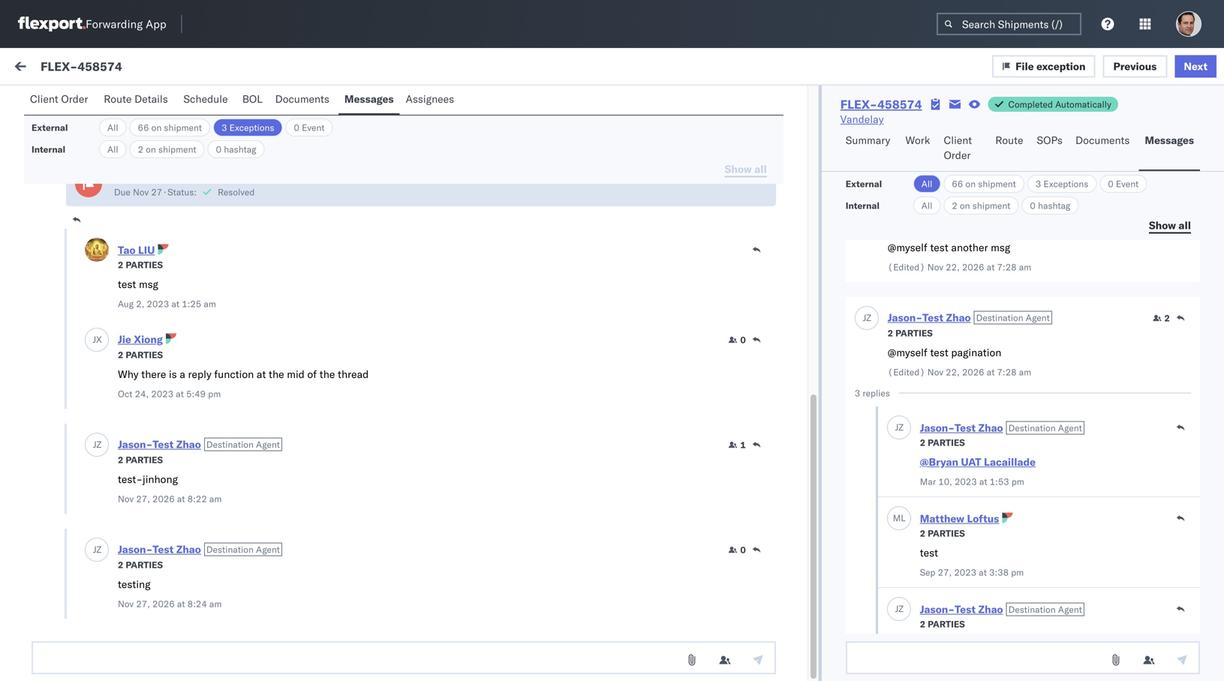 Task type: describe. For each thing, give the bounding box(es) containing it.
1 horizontal spatial messages
[[1145, 134, 1195, 147]]

2 button
[[1153, 312, 1170, 324]]

flex- down related on the top
[[945, 175, 977, 188]]

forwarding app
[[86, 17, 166, 31]]

details
[[134, 92, 168, 105]]

hold
[[200, 391, 224, 404]]

shipment up the 1854269
[[973, 200, 1011, 211]]

0 vertical spatial client
[[30, 92, 58, 105]]

0 horizontal spatial client order button
[[24, 86, 98, 115]]

oct inside "why there is a reply function at the mid of the thread oct 24, 2023 at 5:49 pm"
[[118, 389, 133, 400]]

10,
[[939, 476, 953, 488]]

am left the filing
[[51, 256, 65, 269]]

omkar for floats
[[73, 298, 104, 311]]

on up another
[[960, 200, 970, 211]]

jason-test zhao button for nov 27, 2026 at 8:24 am
[[118, 543, 201, 556]]

at inside test sep 27, 2023 at 3:38 pm
[[979, 567, 987, 578]]

aug
[[118, 298, 134, 310]]

brokers
[[326, 170, 365, 183]]

zhao for mar 10, 2023 at 1:53 pm
[[979, 422, 1004, 435]]

0 vertical spatial messages button
[[339, 86, 400, 115]]

message for message
[[47, 130, 83, 142]]

internal (0)
[[101, 95, 160, 108]]

2026 down assignees
[[410, 115, 433, 126]]

0 vertical spatial 3 exceptions
[[222, 122, 274, 133]]

0 horizontal spatial is
[[68, 504, 76, 517]]

pagination
[[952, 346, 1002, 359]]

am inside @myself test pagination (edited)  nov 22, 2026 at 7:28 am
[[1019, 367, 1032, 378]]

latent
[[45, 188, 76, 202]]

2 parties button up @bryan
[[920, 436, 965, 449]]

3 replies
[[855, 388, 890, 399]]

jason-test zhao destination agent up the pending
[[66, 142, 228, 155]]

2026 up from
[[271, 143, 293, 154]]

lucrative
[[45, 519, 86, 532]]

jason-test zhao button down test sep 27, 2023 at 3:38 pm
[[920, 603, 1004, 616]]

file exception
[[1016, 59, 1086, 73]]

sops
[[1037, 134, 1063, 147]]

shipment down message list button on the left
[[164, 122, 202, 133]]

0 vertical spatial documents button
[[269, 86, 339, 115]]

jason- up latent messaging test.
[[66, 142, 101, 155]]

test inside the test msg aug 2, 2023 at 1:25 am
[[118, 278, 136, 291]]

xiong
[[134, 333, 163, 346]]

sep
[[920, 567, 936, 578]]

1 horizontal spatial hashtag
[[1038, 200, 1071, 211]]

you
[[125, 571, 142, 584]]

7:22
[[485, 175, 508, 188]]

0 horizontal spatial a
[[95, 256, 100, 269]]

1 vertical spatial event
[[1116, 178, 1139, 190]]

shipment up status:
[[158, 144, 196, 155]]

flex- up flex- 1366815
[[945, 242, 977, 255]]

test up the pending
[[101, 142, 122, 155]]

replies
[[863, 388, 890, 399]]

1 vertical spatial pm
[[1012, 476, 1025, 488]]

Search Shipments (/) text field
[[937, 13, 1082, 35]]

parties down sep on the right
[[928, 619, 965, 630]]

at inside the test msg aug 2, 2023 at 1:25 am
[[172, 298, 180, 310]]

2 horizontal spatial your
[[203, 601, 224, 615]]

j z for test-jinhong
[[93, 439, 101, 450]]

2 inside "button"
[[1165, 313, 1170, 324]]

msg inside "@myself test another msg (edited)  nov 22, 2026 at 7:28 am"
[[991, 241, 1011, 254]]

destination down 3:38
[[1009, 604, 1056, 615]]

0 vertical spatial 66
[[138, 122, 149, 133]]

savant for unknown
[[107, 365, 140, 378]]

2 for jie xiong button
[[118, 349, 123, 361]]

j x
[[93, 334, 102, 345]]

pm inside "why there is a reply function at the mid of the thread oct 24, 2023 at 5:49 pm"
[[208, 389, 221, 400]]

test inside "@myself test another msg (edited)  nov 22, 2026 at 7:28 am"
[[931, 241, 949, 254]]

2 parties for at
[[118, 349, 163, 361]]

0 horizontal spatial client order
[[30, 92, 88, 105]]

completed
[[1009, 99, 1053, 110]]

flex- up vandelay
[[841, 97, 878, 112]]

2 parties button for 1:25
[[118, 258, 163, 271]]

1 horizontal spatial 0 event
[[1108, 178, 1139, 190]]

reply
[[188, 368, 212, 381]]

unknown
[[104, 391, 151, 404]]

m
[[893, 513, 901, 524]]

1 horizontal spatial client order button
[[938, 127, 990, 171]]

external inside button
[[24, 95, 63, 108]]

@bryan uat lacaillade button
[[920, 456, 1036, 469]]

2 parties button for at
[[118, 348, 163, 361]]

1 horizontal spatial client order
[[944, 134, 972, 162]]

j for testing
[[93, 544, 96, 556]]

2 parties button for 2026
[[888, 326, 933, 339]]

458574 down lacaillade
[[977, 475, 1016, 488]]

am inside "@myself test another msg (edited)  nov 22, 2026 at 7:28 am"
[[1019, 262, 1032, 273]]

27
[[151, 187, 162, 198]]

devan
[[162, 474, 194, 487]]

flex- up pagination
[[945, 310, 977, 323]]

@myself for another
[[888, 241, 928, 254]]

savant for filing
[[107, 230, 140, 243]]

deal and with this contract lucrative
[[45, 504, 241, 532]]

0 button for am
[[729, 544, 746, 556]]

0 horizontal spatial 0 hashtag
[[216, 144, 256, 155]]

1 horizontal spatial 3
[[855, 388, 861, 399]]

0 horizontal spatial 0 event
[[294, 122, 325, 133]]

x
[[96, 334, 102, 345]]

this inside 'that this may impact your appreciate your shipment as soon as possible.'
[[125, 601, 143, 615]]

jason-test zhao button for mar 10, 2023 at 1:53 pm
[[920, 422, 1004, 435]]

soon
[[129, 631, 152, 645]]

2023 inside test sep 27, 2023 at 3:38 pm
[[955, 567, 977, 578]]

parties for am
[[126, 560, 163, 571]]

occurs
[[96, 586, 128, 600]]

jason- for nov 27, 2026 at 8:22 am
[[118, 438, 153, 451]]

parties for at
[[126, 349, 163, 361]]

matthew
[[920, 512, 965, 526]]

at left 8:21
[[296, 143, 304, 154]]

on up the pending
[[146, 144, 156, 155]]

jie xiong
[[118, 333, 163, 346]]

z for test-jinhong
[[96, 439, 101, 450]]

am inside the test msg aug 2, 2023 at 1:25 am
[[204, 298, 216, 310]]

test inside @myself test pagination (edited)  nov 22, 2026 at 7:28 am
[[931, 346, 949, 359]]

1 the from the left
[[269, 368, 284, 381]]

a inside "why there is a reply function at the mid of the thread oct 24, 2023 at 5:49 pm"
[[180, 368, 185, 381]]

2 parties for pm
[[920, 528, 965, 539]]

route for route
[[996, 134, 1024, 147]]

agent for (edited)  nov 22, 2026 at 7:28 am
[[1026, 312, 1050, 323]]

1 button
[[729, 439, 746, 451]]

at right function
[[257, 368, 266, 381]]

oct 26, 2023, 7:22 pm edt
[[414, 175, 548, 188]]

1 horizontal spatial flex-458574
[[841, 97, 922, 112]]

1 horizontal spatial 2 on shipment
[[952, 200, 1011, 211]]

flex- right sep on the right
[[945, 572, 977, 586]]

notifying
[[81, 571, 122, 584]]

commendation
[[103, 256, 174, 269]]

2023,
[[453, 175, 482, 188]]

and
[[137, 504, 155, 517]]

nov inside @myself test pagination (edited)  nov 22, 2026 at 7:28 am
[[928, 367, 944, 378]]

whatever floats your boat! waka
[[45, 324, 200, 337]]

3 resize handle column header from the left
[[921, 125, 939, 682]]

summary
[[846, 134, 891, 147]]

thread
[[338, 368, 369, 381]]

27, up from
[[255, 143, 269, 154]]

destination up status:
[[155, 143, 202, 154]]

msg inside the test msg aug 2, 2023 at 1:25 am
[[139, 278, 158, 291]]

flex- down uat
[[945, 475, 977, 488]]

import work button
[[105, 48, 176, 89]]

2 parties for 2026
[[888, 328, 933, 339]]

tao liu
[[118, 244, 155, 257]]

am right 8:21
[[328, 143, 340, 154]]

omkar inside button
[[73, 643, 104, 656]]

file
[[1016, 59, 1034, 73]]

(0) for external (0)
[[66, 95, 86, 108]]

zhao up the pending
[[124, 142, 149, 155]]

agent for nov 27, 2026 at 8:24 am
[[256, 544, 280, 555]]

my
[[15, 58, 39, 78]]

on down related on the top
[[966, 178, 976, 190]]

liu
[[138, 244, 155, 257]]

assignees
[[406, 92, 454, 105]]

testing
[[118, 578, 151, 591]]

2023 inside "why there is a reply function at the mid of the thread oct 24, 2023 at 5:49 pm"
[[151, 389, 174, 400]]

test down test sep 27, 2023 at 3:38 pm
[[955, 603, 976, 616]]

at left the 1:53
[[980, 476, 988, 488]]

shipment down route button
[[978, 178, 1016, 190]]

messaging
[[78, 188, 129, 202]]

test for nov 27, 2026 at 8:24 am
[[153, 543, 174, 556]]

forwarding
[[86, 17, 143, 31]]

my work
[[15, 58, 82, 78]]

458574 down route button
[[977, 175, 1016, 188]]

route button
[[990, 127, 1031, 171]]

1 horizontal spatial 66 on shipment
[[952, 178, 1016, 190]]

1:53
[[990, 476, 1010, 488]]

pm
[[511, 175, 526, 188]]

that inside 'that this may impact your appreciate your shipment as soon as possible.'
[[103, 601, 122, 615]]

zhao down 3:38
[[979, 603, 1004, 616]]

agent for mar 10, 2023 at 1:53 pm
[[1058, 423, 1082, 434]]

test msg aug 2, 2023 at 1:25 am
[[118, 278, 216, 310]]

2 parties button down sep on the right
[[920, 618, 965, 631]]

flex- down @myself test pagination (edited)  nov 22, 2026 at 7:28 am
[[945, 385, 977, 398]]

2 flex- 458574 from the top
[[945, 475, 1016, 488]]

jie xiong button
[[118, 333, 163, 346]]

0 horizontal spatial event
[[302, 122, 325, 133]]

0 horizontal spatial internal
[[32, 144, 65, 155]]

2026 inside test-jinhong nov 27, 2026 at 8:22 am
[[152, 494, 175, 505]]

1 vertical spatial documents button
[[1070, 127, 1139, 171]]

1 vertical spatial external
[[32, 122, 68, 133]]

shipment inside 'that this may impact your appreciate your shipment as soon as possible.'
[[68, 631, 113, 645]]

2 parties button for am
[[118, 558, 163, 571]]

2023 down uat
[[955, 476, 977, 488]]

z for testing
[[96, 544, 101, 556]]

1854269
[[977, 242, 1023, 255]]

agent for nov 27, 2026 at 8:22 am
[[256, 439, 280, 450]]

testing nov 27, 2026 at 8:24 am
[[118, 578, 222, 610]]

omkar for unknown
[[73, 365, 104, 378]]

on down details
[[151, 122, 162, 133]]

destination for nov 27, 2026 at 8:24 am
[[206, 544, 254, 555]]

zhao for nov 27, 2026 at 8:24 am
[[176, 543, 201, 556]]

j z for @myself
[[863, 312, 872, 324]]

2271801
[[977, 385, 1023, 398]]

458574 up vandelay
[[878, 97, 922, 112]]

tao
[[118, 244, 136, 257]]

assignees button
[[400, 86, 463, 115]]

0 vertical spatial customs
[[158, 170, 202, 183]]

8:24
[[188, 599, 207, 610]]

loftus
[[967, 512, 1000, 526]]

flex- right my
[[41, 59, 77, 74]]

2 parties for am
[[118, 560, 163, 571]]

destination for (edited)  nov 22, 2026 at 7:28 am
[[977, 312, 1024, 323]]

2026 inside "@myself test another msg (edited)  nov 22, 2026 at 7:28 am"
[[962, 262, 985, 273]]

nov 27, 2026 at 8:21 am
[[237, 143, 340, 154]]

2 vertical spatial your
[[45, 631, 66, 645]]

latent messaging test.
[[45, 188, 153, 202]]

all
[[1179, 219, 1192, 232]]

jason-test zhao destination agent for nov 27, 2026 at 8:22 am
[[118, 438, 280, 451]]

1 vertical spatial messages button
[[1139, 127, 1201, 171]]

at left 5:49
[[176, 389, 184, 400]]

jason- down sep on the right
[[920, 603, 955, 616]]

0 horizontal spatial order
[[61, 92, 88, 105]]

exception: warehouse devan
[[48, 474, 194, 487]]

flex-458574 link
[[841, 97, 922, 112]]

1 vertical spatial 3 exceptions
[[1036, 178, 1089, 190]]

show all button
[[1140, 215, 1201, 237]]

27, inside test-jinhong nov 27, 2026 at 8:22 am
[[136, 494, 150, 505]]

1 horizontal spatial client
[[944, 134, 972, 147]]

0 vertical spatial oct
[[414, 175, 431, 188]]

2 parties up @bryan
[[920, 437, 965, 449]]

0 horizontal spatial 2 on shipment
[[138, 144, 196, 155]]

0 horizontal spatial exceptions
[[229, 122, 274, 133]]

jason- for mar 10, 2023 at 1:53 pm
[[920, 422, 955, 435]]

sops button
[[1031, 127, 1070, 171]]

are notifying you that this often occurs when please
[[45, 571, 164, 615]]

2 for tao liu button
[[118, 259, 123, 271]]

is inside "why there is a reply function at the mid of the thread oct 24, 2023 at 5:49 pm"
[[169, 368, 177, 381]]

omkar for notifying
[[73, 545, 104, 559]]

4 savant from the top
[[107, 448, 140, 461]]

jason-test zhao button up the pending
[[66, 142, 149, 155]]

nov inside testing nov 27, 2026 at 8:24 am
[[118, 599, 134, 610]]

7:28 inside "@myself test another msg (edited)  nov 22, 2026 at 7:28 am"
[[997, 262, 1017, 273]]

impact
[[168, 601, 201, 615]]

1:25
[[182, 298, 201, 310]]

2 vertical spatial internal
[[846, 200, 880, 211]]

often
[[68, 586, 93, 600]]

2 parties for 1:25
[[118, 259, 163, 271]]

1 resize handle column header from the left
[[389, 125, 407, 682]]

0 vertical spatial your
[[122, 324, 143, 337]]

flex- 1366815
[[945, 310, 1023, 323]]

1
[[741, 440, 746, 451]]



Task type: vqa. For each thing, say whether or not it's contained in the screenshot.
FCL Fulfillment button
no



Task type: locate. For each thing, give the bounding box(es) containing it.
1 savant from the top
[[107, 230, 140, 243]]

jason- up @bryan
[[920, 422, 955, 435]]

mid
[[287, 368, 305, 381]]

client down the my work
[[30, 92, 58, 105]]

automatically
[[1056, 99, 1112, 110]]

client order
[[30, 92, 88, 105], [944, 134, 972, 162]]

1 vertical spatial exceptions
[[1044, 178, 1089, 190]]

1 vertical spatial (edited)
[[888, 367, 925, 378]]

1 vertical spatial work
[[906, 134, 931, 147]]

(0) inside external (0) button
[[66, 95, 86, 108]]

1 (edited) from the top
[[888, 262, 925, 273]]

4 omkar savant from the top
[[73, 448, 140, 461]]

pm right 5:49
[[208, 389, 221, 400]]

this up please
[[45, 586, 65, 600]]

2 the from the left
[[320, 368, 335, 381]]

1 horizontal spatial order
[[944, 149, 971, 162]]

1 as from the left
[[116, 631, 127, 645]]

parties for 1:25
[[126, 259, 163, 271]]

0 horizontal spatial this
[[125, 601, 143, 615]]

2 for jason-test zhao button below test sep 27, 2023 at 3:38 pm
[[920, 619, 926, 630]]

1 vertical spatial 66
[[952, 178, 963, 190]]

2 vertical spatial external
[[846, 178, 882, 190]]

j for why
[[93, 334, 96, 345]]

message left list
[[174, 95, 218, 108]]

0 vertical spatial client order button
[[24, 86, 98, 115]]

1 @myself from the top
[[888, 241, 928, 254]]

0 vertical spatial 66 on shipment
[[138, 122, 202, 133]]

work inside button
[[146, 62, 170, 75]]

2 parties button for 8:22
[[118, 453, 163, 466]]

5 omkar savant from the top
[[73, 545, 140, 559]]

(edited) inside "@myself test another msg (edited)  nov 22, 2026 at 7:28 am"
[[888, 262, 925, 273]]

z for @myself
[[866, 312, 872, 324]]

when
[[130, 586, 156, 600]]

1 horizontal spatial documents button
[[1070, 127, 1139, 171]]

status:
[[168, 187, 197, 198]]

omkar up notifying
[[73, 545, 104, 559]]

omkar savant up exception: warehouse devan
[[73, 448, 140, 461]]

omkar savant for floats
[[73, 298, 140, 311]]

zhao for (edited)  nov 22, 2026 at 7:28 am
[[946, 311, 971, 324]]

1 vertical spatial client order
[[944, 134, 972, 162]]

2026 inside @myself test pagination (edited)  nov 22, 2026 at 7:28 am
[[962, 367, 985, 378]]

0 horizontal spatial 66 on shipment
[[138, 122, 202, 133]]

exception: for exception: unknown customs hold
[[48, 391, 101, 404]]

2,
[[136, 298, 144, 310]]

0 vertical spatial hashtag
[[224, 144, 256, 155]]

omkar savant for unknown
[[73, 365, 140, 378]]

j for test-jinhong
[[93, 439, 96, 450]]

jason-test zhao button up jinhong on the left bottom of the page
[[118, 438, 201, 451]]

pm
[[208, 389, 221, 400], [1012, 476, 1025, 488], [1011, 567, 1024, 578]]

omkar up the filing
[[73, 230, 104, 243]]

1 vertical spatial 66 on shipment
[[952, 178, 1016, 190]]

0 vertical spatial 7:28
[[997, 262, 1017, 273]]

that this may impact your appreciate your shipment as soon as possible.
[[45, 601, 224, 645]]

0 vertical spatial message
[[174, 95, 218, 108]]

2 parties up test-
[[118, 455, 163, 466]]

1 horizontal spatial your
[[122, 324, 143, 337]]

work
[[43, 58, 82, 78], [980, 130, 999, 142]]

1 vertical spatial documents
[[1076, 134, 1130, 147]]

2 vertical spatial pm
[[1011, 567, 1024, 578]]

2 @myself from the top
[[888, 346, 928, 359]]

why there is a reply function at the mid of the thread oct 24, 2023 at 5:49 pm
[[118, 368, 369, 400]]

jason-test zhao button up @myself test pagination (edited)  nov 22, 2026 at 7:28 am
[[888, 311, 971, 324]]

2 parties up @myself test pagination (edited)  nov 22, 2026 at 7:28 am
[[888, 328, 933, 339]]

2 parties button up test-
[[118, 453, 163, 466]]

message list button
[[168, 89, 246, 118]]

2 parties up you
[[118, 560, 163, 571]]

test up jinhong on the left bottom of the page
[[153, 438, 174, 451]]

omkar savant inside button
[[73, 643, 140, 656]]

1 horizontal spatial (0)
[[140, 95, 160, 108]]

jason- for nov 27, 2026 at 8:24 am
[[118, 543, 153, 556]]

2023 right 2,
[[147, 298, 169, 310]]

2 parties for 8:22
[[118, 455, 163, 466]]

2 parties button up @myself test pagination (edited)  nov 22, 2026 at 7:28 am
[[888, 326, 933, 339]]

possible.
[[169, 631, 212, 645]]

customs down there
[[153, 391, 198, 404]]

j for @myself
[[863, 312, 866, 324]]

messages
[[345, 92, 394, 105], [1145, 134, 1195, 147]]

1 vertical spatial a
[[180, 368, 185, 381]]

j z for testing
[[93, 544, 101, 556]]

uat
[[961, 456, 982, 469]]

that inside are notifying you that this often occurs when please
[[145, 571, 164, 584]]

1 vertical spatial flex-458574
[[841, 97, 922, 112]]

jason-test zhao destination agent for (edited)  nov 22, 2026 at 7:28 am
[[888, 311, 1050, 324]]

resolved
[[218, 187, 255, 198]]

item/shipment
[[1002, 130, 1063, 142]]

route inside 'button'
[[104, 92, 132, 105]]

test-jinhong nov 27, 2026 at 8:22 am
[[118, 473, 222, 505]]

jason- for (edited)  nov 22, 2026 at 7:28 am
[[888, 311, 923, 324]]

5 savant from the top
[[107, 545, 140, 559]]

route details button
[[98, 86, 178, 115]]

test up sep on the right
[[920, 547, 939, 560]]

exception: left unknown
[[48, 391, 101, 404]]

0 vertical spatial flex-458574
[[41, 59, 122, 74]]

1 horizontal spatial message
[[174, 95, 218, 108]]

am inside test-jinhong nov 27, 2026 at 8:22 am
[[209, 494, 222, 505]]

parties down jie xiong
[[126, 349, 163, 361]]

0 vertical spatial 0 hashtag
[[216, 144, 256, 155]]

parties up @bryan
[[928, 437, 965, 449]]

6 omkar from the top
[[73, 643, 104, 656]]

4 resize handle column header from the left
[[1186, 125, 1204, 682]]

7:28 inside @myself test pagination (edited)  nov 22, 2026 at 7:28 am
[[997, 367, 1017, 378]]

route details
[[104, 92, 168, 105]]

0 vertical spatial 2 on shipment
[[138, 144, 196, 155]]

1 flex- 458574 from the top
[[945, 175, 1016, 188]]

2 on shipment up the pending
[[138, 144, 196, 155]]

2 7:28 from the top
[[997, 367, 1017, 378]]

0 vertical spatial this
[[45, 504, 65, 517]]

2 vertical spatial 3
[[855, 388, 861, 399]]

order down the my work
[[61, 92, 88, 105]]

27, down testing at the bottom of page
[[136, 599, 150, 610]]

jason-test zhao destination agent down 3:38
[[920, 603, 1082, 616]]

@myself test another msg (edited)  nov 22, 2026 at 7:28 am
[[888, 241, 1032, 273]]

completed automatically
[[1009, 99, 1112, 110]]

as
[[116, 631, 127, 645], [155, 631, 166, 645]]

0 horizontal spatial message
[[47, 130, 83, 142]]

66 down related on the top
[[952, 178, 963, 190]]

0 horizontal spatial documents
[[275, 92, 330, 105]]

2 exception: from the top
[[48, 474, 101, 487]]

(edited) inside @myself test pagination (edited)  nov 22, 2026 at 7:28 am
[[888, 367, 925, 378]]

0 horizontal spatial work
[[43, 58, 82, 78]]

work for related
[[980, 130, 999, 142]]

0 vertical spatial documents
[[275, 92, 330, 105]]

3:38
[[990, 567, 1009, 578]]

destination for mar 10, 2023 at 1:53 pm
[[1009, 423, 1056, 434]]

1 vertical spatial is
[[68, 504, 76, 517]]

destination down hold
[[206, 439, 254, 450]]

66 down internal (0) button
[[138, 122, 149, 133]]

1 vertical spatial internal
[[32, 144, 65, 155]]

1 horizontal spatial work
[[980, 130, 999, 142]]

this right with
[[181, 504, 199, 517]]

1 horizontal spatial internal
[[101, 95, 137, 108]]

2 vertical spatial flex- 458574
[[945, 572, 1016, 586]]

0 vertical spatial flex- 458574
[[945, 175, 1016, 188]]

0 horizontal spatial messages
[[345, 92, 394, 105]]

route for route details
[[104, 92, 132, 105]]

2 parties button
[[118, 258, 163, 271], [888, 326, 933, 339], [118, 348, 163, 361], [920, 436, 965, 449], [118, 453, 163, 466], [920, 527, 965, 540], [118, 558, 163, 571], [920, 618, 965, 631]]

zhao for nov 27, 2026 at 8:22 am
[[176, 438, 201, 451]]

savant inside omkar savant button
[[107, 643, 140, 656]]

None text field
[[846, 642, 1201, 675]]

4 omkar from the top
[[73, 448, 104, 461]]

2 savant from the top
[[107, 298, 140, 311]]

0 horizontal spatial oct
[[118, 389, 133, 400]]

0 hashtag up pending customs clearance from partner brokers
[[216, 144, 256, 155]]

route
[[104, 92, 132, 105], [996, 134, 1024, 147]]

nov inside test-jinhong nov 27, 2026 at 8:22 am
[[118, 494, 134, 505]]

2 resize handle column header from the left
[[655, 125, 673, 682]]

flex-458574
[[41, 59, 122, 74], [841, 97, 922, 112]]

22, inside "@myself test another msg (edited)  nov 22, 2026 at 7:28 am"
[[946, 262, 960, 273]]

omkar up exception: warehouse devan
[[73, 448, 104, 461]]

test for mar 10, 2023 at 1:53 pm
[[955, 422, 976, 435]]

at inside test-jinhong nov 27, 2026 at 8:22 am
[[177, 494, 185, 505]]

savant down occurs
[[107, 643, 140, 656]]

2026 down pagination
[[962, 367, 985, 378]]

why
[[118, 368, 139, 381]]

resize handle column header
[[389, 125, 407, 682], [655, 125, 673, 682], [921, 125, 939, 682], [1186, 125, 1204, 682]]

27, inside test sep 27, 2023 at 3:38 pm
[[938, 567, 952, 578]]

1 omkar from the top
[[73, 230, 104, 243]]

3 savant from the top
[[107, 365, 140, 378]]

omkar savant for notifying
[[73, 545, 140, 559]]

0 vertical spatial order
[[61, 92, 88, 105]]

that up when at left
[[145, 571, 164, 584]]

0 vertical spatial 0 event
[[294, 122, 325, 133]]

at inside testing nov 27, 2026 at 8:24 am
[[177, 599, 185, 610]]

3 omkar savant from the top
[[73, 365, 140, 378]]

0 horizontal spatial messages button
[[339, 86, 400, 115]]

flex- 458574 for latent messaging test.
[[945, 175, 1016, 188]]

pm inside test sep 27, 2023 at 3:38 pm
[[1011, 567, 1024, 578]]

previous
[[1114, 59, 1157, 73]]

the left mid
[[269, 368, 284, 381]]

458574 down loftus
[[977, 572, 1016, 586]]

1 vertical spatial 0 hashtag
[[1030, 200, 1071, 211]]

j z
[[863, 312, 872, 324], [895, 422, 904, 433], [93, 439, 101, 450], [93, 544, 101, 556], [895, 604, 904, 615]]

0 vertical spatial this
[[181, 504, 199, 517]]

am up the 2271801 at right
[[1019, 367, 1032, 378]]

whatever
[[45, 324, 90, 337]]

1 vertical spatial order
[[944, 149, 971, 162]]

nov inside "@myself test another msg (edited)  nov 22, 2026 at 7:28 am"
[[928, 262, 944, 273]]

0 vertical spatial event
[[302, 122, 325, 133]]

2 (0) from the left
[[140, 95, 160, 108]]

2 for nov 27, 2026 at 8:24 am jason-test zhao button
[[118, 560, 123, 571]]

documents
[[275, 92, 330, 105], [1076, 134, 1130, 147]]

0 vertical spatial is
[[169, 368, 177, 381]]

test inside test sep 27, 2023 at 3:38 pm
[[920, 547, 939, 560]]

j
[[863, 312, 866, 324], [93, 334, 96, 345], [895, 422, 899, 433], [93, 439, 96, 450], [93, 544, 96, 556], [895, 604, 899, 615]]

floats
[[93, 324, 120, 337]]

flex- 458574 down @bryan uat lacaillade button at the right of page
[[945, 475, 1016, 488]]

27, down assignees
[[394, 115, 408, 126]]

another
[[952, 241, 988, 254]]

file exception button
[[993, 55, 1096, 78], [993, 55, 1096, 78]]

omkar savant up tao at left
[[73, 230, 140, 243]]

may
[[146, 601, 165, 615]]

1 7:28 from the top
[[997, 262, 1017, 273]]

jason-test zhao destination agent for mar 10, 2023 at 1:53 pm
[[920, 422, 1082, 435]]

flexport. image
[[18, 17, 86, 32]]

2 parties button down jie xiong
[[118, 348, 163, 361]]

parties down liu
[[126, 259, 163, 271]]

jason- up test-
[[118, 438, 153, 451]]

show all
[[1149, 219, 1192, 232]]

oct left 26,
[[414, 175, 431, 188]]

1 vertical spatial msg
[[139, 278, 158, 291]]

2 22, from the top
[[946, 367, 960, 378]]

0 vertical spatial exceptions
[[229, 122, 274, 133]]

test sep 27, 2023 at 3:38 pm
[[920, 547, 1024, 578]]

1 (0) from the left
[[66, 95, 86, 108]]

exceptions
[[229, 122, 274, 133], [1044, 178, 1089, 190]]

destination up lacaillade
[[1009, 423, 1056, 434]]

3 down sops button
[[1036, 178, 1042, 190]]

documents button
[[269, 86, 339, 115], [1070, 127, 1139, 171]]

destination for nov 27, 2026 at 8:22 am
[[206, 439, 254, 450]]

this inside the deal and with this contract lucrative
[[181, 504, 199, 517]]

work for my
[[43, 58, 82, 78]]

1 horizontal spatial documents
[[1076, 134, 1130, 147]]

2 0 button from the top
[[729, 544, 746, 556]]

0 vertical spatial @myself
[[888, 241, 928, 254]]

27, inside testing nov 27, 2026 at 8:24 am
[[136, 599, 150, 610]]

am inside testing nov 27, 2026 at 8:24 am
[[209, 599, 222, 610]]

8:21
[[306, 143, 326, 154]]

summary button
[[840, 127, 900, 171]]

exception: for exception: warehouse devan
[[48, 474, 101, 487]]

1 vertical spatial 0 button
[[729, 544, 746, 556]]

related
[[946, 130, 977, 142]]

test-
[[118, 473, 143, 486]]

2 parties button down matthew
[[920, 527, 965, 540]]

bol
[[242, 92, 263, 105]]

jason-test zhao destination agent up pagination
[[888, 311, 1050, 324]]

2026 left the 8:24
[[152, 599, 175, 610]]

1 vertical spatial this
[[125, 601, 143, 615]]

at inside @myself test pagination (edited)  nov 22, 2026 at 7:28 am
[[987, 367, 995, 378]]

this inside are notifying you that this often occurs when please
[[45, 586, 65, 600]]

next
[[1184, 59, 1208, 73]]

message list
[[174, 95, 240, 108]]

am right 8:22
[[209, 494, 222, 505]]

3 flex- 458574 from the top
[[945, 572, 1016, 586]]

flex- 458574 for that
[[945, 572, 1016, 586]]

this
[[181, 504, 199, 517], [125, 601, 143, 615]]

0 horizontal spatial 3
[[222, 122, 227, 133]]

(edited)
[[888, 262, 925, 273], [888, 367, 925, 378]]

458574 down forwarding app link
[[77, 59, 122, 74]]

as right "soon"
[[155, 631, 166, 645]]

@bryan uat lacaillade
[[920, 456, 1036, 469]]

-
[[680, 175, 686, 188]]

parties up @myself test pagination (edited)  nov 22, 2026 at 7:28 am
[[896, 328, 933, 339]]

1 22, from the top
[[946, 262, 960, 273]]

3 exceptions down sops button
[[1036, 178, 1089, 190]]

2 omkar savant from the top
[[73, 298, 140, 311]]

work inside 'button'
[[906, 134, 931, 147]]

partner
[[285, 170, 323, 183]]

1 vertical spatial exception:
[[48, 474, 101, 487]]

2 on shipment up flex- 1854269
[[952, 200, 1011, 211]]

jason-test zhao destination agent up devan
[[118, 438, 280, 451]]

0 vertical spatial internal
[[101, 95, 137, 108]]

27, right sep on the right
[[938, 567, 952, 578]]

0 horizontal spatial as
[[116, 631, 127, 645]]

savant for notifying
[[107, 545, 140, 559]]

2 omkar from the top
[[73, 298, 104, 311]]

schedule button
[[178, 86, 236, 115]]

am down the 1854269
[[1019, 262, 1032, 273]]

m l
[[893, 513, 906, 524]]

0 horizontal spatial client
[[30, 92, 58, 105]]

mar
[[920, 476, 936, 488]]

6 savant from the top
[[107, 643, 140, 656]]

1 horizontal spatial as
[[155, 631, 166, 645]]

is right there
[[169, 368, 177, 381]]

jason-test zhao button for nov 27, 2026 at 8:22 am
[[118, 438, 201, 451]]

1 0 button from the top
[[729, 334, 746, 346]]

2 for (edited)  nov 22, 2026 at 7:28 am jason-test zhao button
[[888, 328, 894, 339]]

0 vertical spatial (edited)
[[888, 262, 925, 273]]

external (0) button
[[18, 89, 95, 118]]

internal inside button
[[101, 95, 137, 108]]

omkar for filing
[[73, 230, 104, 243]]

import
[[111, 62, 143, 75]]

jason- up @myself test pagination (edited)  nov 22, 2026 at 7:28 am
[[888, 311, 923, 324]]

pending
[[114, 170, 155, 183]]

flex-458574 down forwarding app link
[[41, 59, 122, 74]]

0 vertical spatial a
[[95, 256, 100, 269]]

0 horizontal spatial flex-458574
[[41, 59, 122, 74]]

0 vertical spatial msg
[[991, 241, 1011, 254]]

1 vertical spatial customs
[[153, 391, 198, 404]]

test up uat
[[955, 422, 976, 435]]

0 vertical spatial that
[[145, 571, 164, 584]]

5 omkar from the top
[[73, 545, 104, 559]]

at left the 8:24
[[177, 599, 185, 610]]

parties up you
[[126, 560, 163, 571]]

nov 27, 2026
[[375, 115, 433, 126]]

0 horizontal spatial msg
[[139, 278, 158, 291]]

test left pagination
[[931, 346, 949, 359]]

2023 inside the test msg aug 2, 2023 at 1:25 am
[[147, 298, 169, 310]]

@myself inside @myself test pagination (edited)  nov 22, 2026 at 7:28 am
[[888, 346, 928, 359]]

@myself left another
[[888, 241, 928, 254]]

at inside "@myself test another msg (edited)  nov 22, 2026 at 7:28 am"
[[987, 262, 995, 273]]

omkar savant
[[73, 230, 140, 243], [73, 298, 140, 311], [73, 365, 140, 378], [73, 448, 140, 461], [73, 545, 140, 559], [73, 643, 140, 656]]

2023 right 24,
[[151, 389, 174, 400]]

0 horizontal spatial (0)
[[66, 95, 86, 108]]

there
[[141, 368, 166, 381]]

this up lucrative
[[45, 504, 65, 517]]

2 for nov 27, 2026 at 8:22 am jason-test zhao button
[[118, 455, 123, 466]]

2 horizontal spatial internal
[[846, 200, 880, 211]]

1 horizontal spatial messages button
[[1139, 127, 1201, 171]]

1 horizontal spatial exceptions
[[1044, 178, 1089, 190]]

1 exception: from the top
[[48, 391, 101, 404]]

3 omkar from the top
[[73, 365, 104, 378]]

mar 10, 2023 at 1:53 pm
[[920, 476, 1025, 488]]

1 vertical spatial 3
[[1036, 178, 1042, 190]]

jason-test zhao button for (edited)  nov 22, 2026 at 7:28 am
[[888, 311, 971, 324]]

6 omkar savant from the top
[[73, 643, 140, 656]]

app
[[146, 17, 166, 31]]

schedule
[[184, 92, 228, 105]]

documents button down automatically
[[1070, 127, 1139, 171]]

1 vertical spatial @myself
[[888, 346, 928, 359]]

2 this from the top
[[45, 586, 65, 600]]

jason-
[[66, 142, 101, 155], [888, 311, 923, 324], [920, 422, 955, 435], [118, 438, 153, 451], [118, 543, 153, 556], [920, 603, 955, 616]]

0 horizontal spatial that
[[103, 601, 122, 615]]

2 parties down sep on the right
[[920, 619, 965, 630]]

test for nov 27, 2026 at 8:22 am
[[153, 438, 174, 451]]

1 horizontal spatial that
[[145, 571, 164, 584]]

test for (edited)  nov 22, 2026 at 7:28 am
[[923, 311, 944, 324]]

that
[[145, 571, 164, 584], [103, 601, 122, 615]]

test
[[101, 142, 122, 155], [923, 311, 944, 324], [955, 422, 976, 435], [153, 438, 174, 451], [153, 543, 174, 556], [955, 603, 976, 616]]

omkar savant down x
[[73, 365, 140, 378]]

jason-test zhao destination agent for nov 27, 2026 at 8:24 am
[[118, 543, 280, 556]]

0 horizontal spatial documents button
[[269, 86, 339, 115]]

test up aug
[[118, 278, 136, 291]]

3 left the replies
[[855, 388, 861, 399]]

oct
[[414, 175, 431, 188], [118, 389, 133, 400]]

None text field
[[32, 642, 776, 675]]

0 vertical spatial client order
[[30, 92, 88, 105]]

route inside button
[[996, 134, 1024, 147]]

omkar savant for filing
[[73, 230, 140, 243]]

message inside button
[[174, 95, 218, 108]]

1366815
[[977, 310, 1023, 323]]

0 vertical spatial messages
[[345, 92, 394, 105]]

1 vertical spatial oct
[[118, 389, 133, 400]]

1 horizontal spatial event
[[1116, 178, 1139, 190]]

22, down pagination
[[946, 367, 960, 378]]

(0) for internal (0)
[[140, 95, 160, 108]]

matthew loftus
[[920, 512, 1000, 526]]

flex-458574 up vandelay
[[841, 97, 922, 112]]

1 omkar savant from the top
[[73, 230, 140, 243]]

1 this from the top
[[45, 504, 65, 517]]

z
[[866, 312, 872, 324], [899, 422, 904, 433], [96, 439, 101, 450], [96, 544, 101, 556], [899, 604, 904, 615]]

2 as from the left
[[155, 631, 166, 645]]

shipment down appreciate
[[68, 631, 113, 645]]

@myself for pagination
[[888, 346, 928, 359]]

22, inside @myself test pagination (edited)  nov 22, 2026 at 7:28 am
[[946, 367, 960, 378]]

message for message list
[[174, 95, 218, 108]]

1 vertical spatial route
[[996, 134, 1024, 147]]

2026 inside testing nov 27, 2026 at 8:24 am
[[152, 599, 175, 610]]

2 parties button for pm
[[920, 527, 965, 540]]

2 parties down tao liu
[[118, 259, 163, 271]]

0 horizontal spatial work
[[146, 62, 170, 75]]

savant for floats
[[107, 298, 140, 311]]

lacaillade
[[984, 456, 1036, 469]]

1 horizontal spatial this
[[181, 504, 199, 517]]

2 for jason-test zhao button associated with mar 10, 2023 at 1:53 pm
[[920, 437, 926, 449]]

1 horizontal spatial 66
[[952, 178, 963, 190]]

(0) inside internal (0) button
[[140, 95, 160, 108]]

2 (edited) from the top
[[888, 367, 925, 378]]

parties for 2026
[[896, 328, 933, 339]]

parties for pm
[[928, 528, 965, 539]]

0 horizontal spatial hashtag
[[224, 144, 256, 155]]

2 for matthew loftus button
[[920, 528, 926, 539]]

contract
[[202, 504, 241, 517]]

0 button for at
[[729, 334, 746, 346]]

parties for 8:22
[[126, 455, 163, 466]]

2 parties down matthew
[[920, 528, 965, 539]]

exceptions down bol button at the left
[[229, 122, 274, 133]]

am
[[328, 143, 340, 154], [51, 256, 65, 269], [1019, 262, 1032, 273], [204, 298, 216, 310], [1019, 367, 1032, 378], [209, 494, 222, 505], [209, 599, 222, 610]]

3
[[222, 122, 227, 133], [1036, 178, 1042, 190], [855, 388, 861, 399]]

@myself inside "@myself test another msg (edited)  nov 22, 2026 at 7:28 am"
[[888, 241, 928, 254]]

0 horizontal spatial the
[[269, 368, 284, 381]]

zhao up @bryan uat lacaillade
[[979, 422, 1004, 435]]

omkar savant up 'floats'
[[73, 298, 140, 311]]

2 parties down jie xiong
[[118, 349, 163, 361]]



